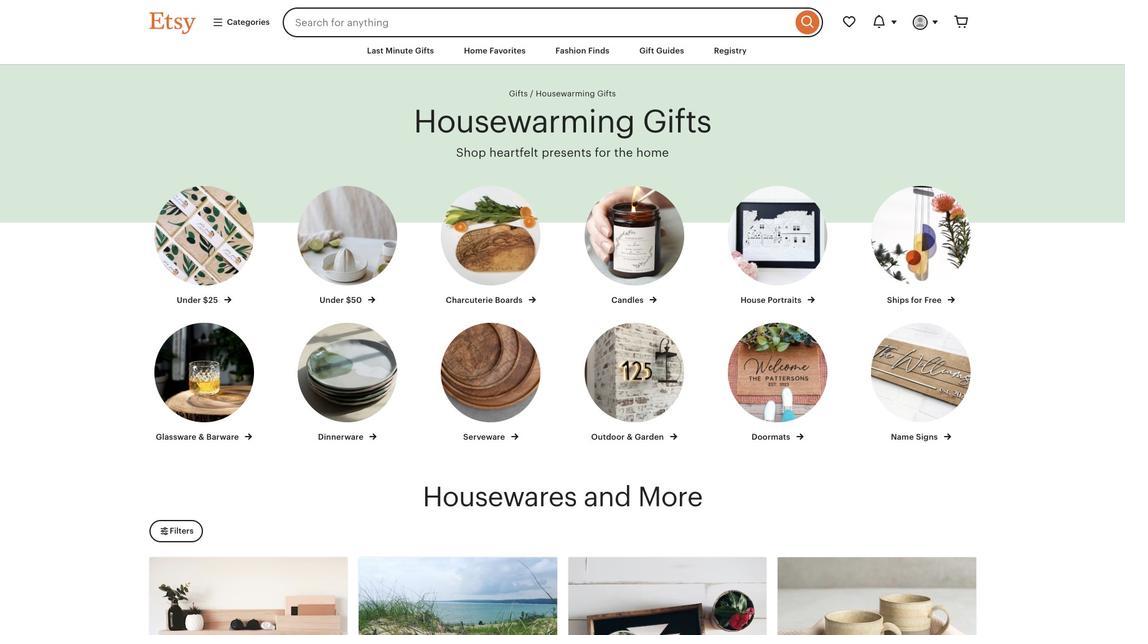 Task type: vqa. For each thing, say whether or not it's contained in the screenshot.
last minute gifts link
yes



Task type: locate. For each thing, give the bounding box(es) containing it.
personalized driftwood sign longitude latitude custom coordinates christmas gift housewarming gift new home anniversary coastal beach decor image
[[359, 558, 557, 636]]

glassware
[[156, 433, 197, 442]]

the
[[614, 146, 633, 159]]

for left free
[[911, 296, 923, 305]]

doormats
[[752, 433, 793, 442]]

for left the at the right top of the page
[[595, 146, 611, 159]]

candles link
[[574, 186, 695, 307]]

0 horizontal spatial &
[[199, 433, 204, 442]]

$50
[[346, 296, 362, 305]]

0 vertical spatial for
[[595, 146, 611, 159]]

gifts
[[415, 46, 434, 55], [509, 89, 528, 98], [597, 89, 616, 98], [643, 103, 712, 139]]

outdoor & garden
[[591, 433, 666, 442]]

1 horizontal spatial under
[[320, 296, 344, 305]]

housewarming gifts up shop heartfelt presents for the home
[[414, 103, 712, 139]]

menu bar
[[127, 37, 999, 65]]

last minute gifts
[[367, 46, 434, 55]]

serveware
[[463, 433, 507, 442]]

shop heartfelt presents for the home
[[456, 146, 669, 159]]

2 & from the left
[[627, 433, 633, 442]]

home favorites link
[[455, 40, 535, 62]]

0 horizontal spatial under
[[177, 296, 201, 305]]

$25
[[203, 296, 218, 305]]

home
[[636, 146, 669, 159]]

name signs
[[891, 433, 940, 442]]

under
[[177, 296, 201, 305], [320, 296, 344, 305]]

cream-beige & gray stoneware handmade tea mug set, two 13.5 oz hand-thrown pottery large mugs, rustic ceramic coffee mug, housewarming gift image
[[778, 558, 976, 636]]

presents
[[542, 146, 592, 159]]

wood serving tray / decorative ottoman tray, wooden breakfast tray, aztec decor, southwestern decor, rustic home decor, housewarming gift image
[[568, 558, 767, 636]]

categories button
[[203, 11, 279, 34]]

& for outdoor
[[627, 433, 633, 442]]

0 vertical spatial housewarming gifts
[[536, 89, 616, 98]]

housewarming down "fashion" at the top
[[536, 89, 595, 98]]

filters button
[[149, 520, 203, 543]]

gift guides link
[[630, 40, 694, 62]]

none search field inside categories banner
[[283, 7, 823, 37]]

housewares and more
[[423, 482, 703, 513]]

&
[[199, 433, 204, 442], [627, 433, 633, 442]]

glassware & barware link
[[144, 323, 265, 444]]

0 horizontal spatial for
[[595, 146, 611, 159]]

registry
[[714, 46, 747, 55]]

2 under from the left
[[320, 296, 344, 305]]

1 vertical spatial housewarming gifts
[[414, 103, 712, 139]]

1 horizontal spatial &
[[627, 433, 633, 442]]

outdoor & garden link
[[574, 323, 695, 444]]

boards
[[495, 296, 523, 305]]

under $50 link
[[287, 186, 408, 307]]

portraits
[[768, 296, 802, 305]]

doormats link
[[717, 323, 838, 444]]

under left $25
[[177, 296, 201, 305]]

charcuterie
[[446, 296, 493, 305]]

0 vertical spatial housewarming
[[536, 89, 595, 98]]

1 under from the left
[[177, 296, 201, 305]]

house portraits link
[[717, 186, 838, 307]]

housewarming
[[536, 89, 595, 98], [414, 103, 635, 139]]

house
[[741, 296, 766, 305]]

& left barware
[[199, 433, 204, 442]]

housewarming down gifts "link"
[[414, 103, 635, 139]]

fashion
[[556, 46, 586, 55]]

1 & from the left
[[199, 433, 204, 442]]

name
[[891, 433, 914, 442]]

menu bar containing last minute gifts
[[127, 37, 999, 65]]

housewarming gifts down the fashion finds link
[[536, 89, 616, 98]]

for
[[595, 146, 611, 159], [911, 296, 923, 305]]

ships for free
[[887, 296, 944, 305]]

ships
[[887, 296, 909, 305]]

glassware & barware
[[156, 433, 241, 442]]

1 vertical spatial for
[[911, 296, 923, 305]]

& left garden
[[627, 433, 633, 442]]

categories
[[227, 17, 270, 27]]

under inside 'link'
[[320, 296, 344, 305]]

None search field
[[283, 7, 823, 37]]

gifts right minute
[[415, 46, 434, 55]]

housewarming gifts
[[536, 89, 616, 98], [414, 103, 712, 139]]

under left $50 on the left top of the page
[[320, 296, 344, 305]]

under for under $50
[[320, 296, 344, 305]]

minute
[[386, 46, 413, 55]]

heartfelt
[[489, 146, 538, 159]]

name signs link
[[861, 323, 982, 444]]

home
[[464, 46, 488, 55]]



Task type: describe. For each thing, give the bounding box(es) containing it.
guides
[[656, 46, 684, 55]]

gifts down favorites
[[509, 89, 528, 98]]

under for under $25
[[177, 296, 201, 305]]

ships for free link
[[861, 186, 982, 307]]

dinnerware
[[318, 433, 366, 442]]

last minute gifts link
[[358, 40, 444, 62]]

gifts down finds
[[597, 89, 616, 98]]

free
[[925, 296, 942, 305]]

and
[[584, 482, 631, 513]]

fashion finds link
[[546, 40, 619, 62]]

last
[[367, 46, 384, 55]]

under $25
[[177, 296, 220, 305]]

candles
[[612, 296, 646, 305]]

entryway organizer wall (all in one) - coat rack wall mount, entryway organization, entryway shelf, mail and key holder, housewarming gift image
[[149, 558, 347, 636]]

serveware link
[[430, 323, 551, 444]]

charcuterie boards link
[[430, 186, 551, 307]]

gift guides
[[639, 46, 684, 55]]

filters
[[170, 527, 194, 536]]

under $50
[[320, 296, 364, 305]]

housewares
[[423, 482, 577, 513]]

finds
[[588, 46, 610, 55]]

fashion finds
[[556, 46, 610, 55]]

gifts up home
[[643, 103, 712, 139]]

home favorites
[[464, 46, 526, 55]]

gift
[[639, 46, 654, 55]]

1 vertical spatial housewarming
[[414, 103, 635, 139]]

gifts link
[[509, 89, 528, 98]]

shop
[[456, 146, 486, 159]]

Search for anything text field
[[283, 7, 792, 37]]

charcuterie boards
[[446, 296, 525, 305]]

under $25 link
[[144, 186, 265, 307]]

outdoor
[[591, 433, 625, 442]]

favorites
[[490, 46, 526, 55]]

more
[[638, 482, 703, 513]]

1 horizontal spatial for
[[911, 296, 923, 305]]

categories banner
[[127, 0, 999, 37]]

signs
[[916, 433, 938, 442]]

gifts inside menu bar
[[415, 46, 434, 55]]

garden
[[635, 433, 664, 442]]

& for glassware
[[199, 433, 204, 442]]

registry link
[[705, 40, 756, 62]]

barware
[[206, 433, 239, 442]]

dinnerware link
[[287, 323, 408, 444]]

house portraits
[[741, 296, 804, 305]]



